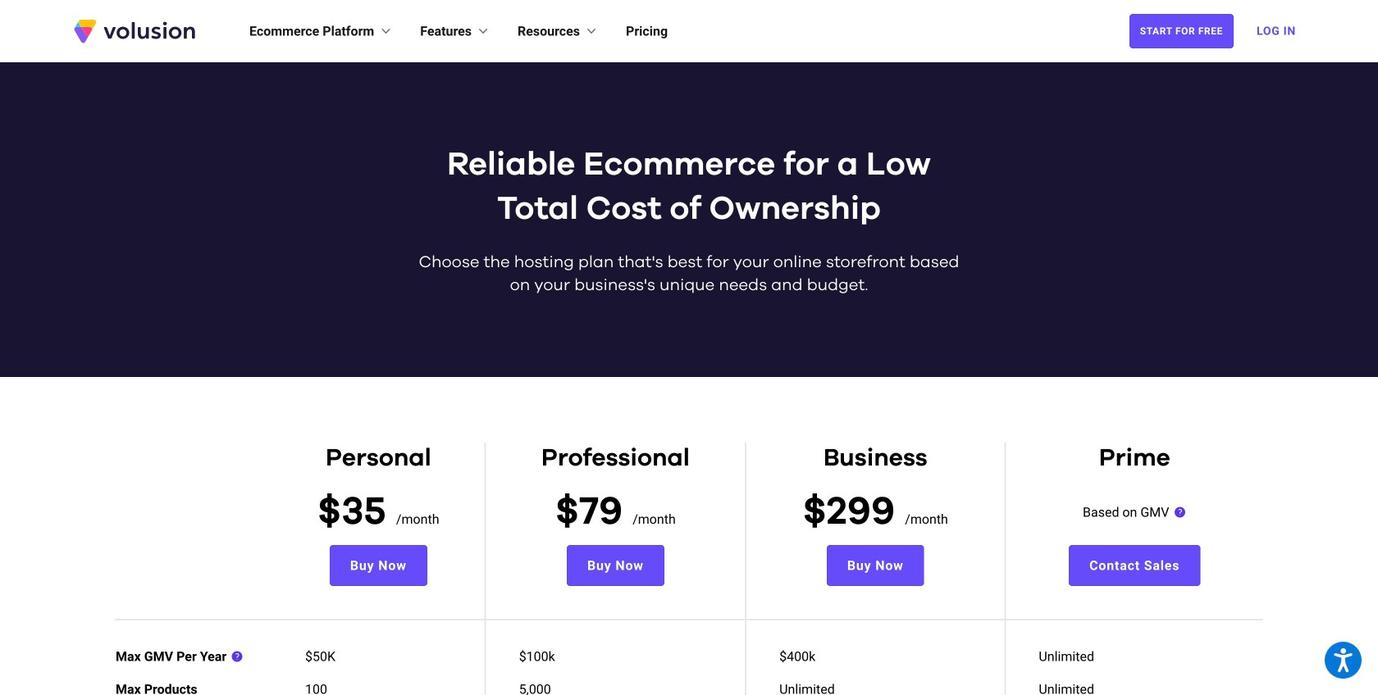 Task type: describe. For each thing, give the bounding box(es) containing it.
open accessibe: accessibility options, statement and help image
[[1334, 649, 1353, 673]]



Task type: vqa. For each thing, say whether or not it's contained in the screenshot.
Open accessiBe: accessibility options, statement and help icon
yes



